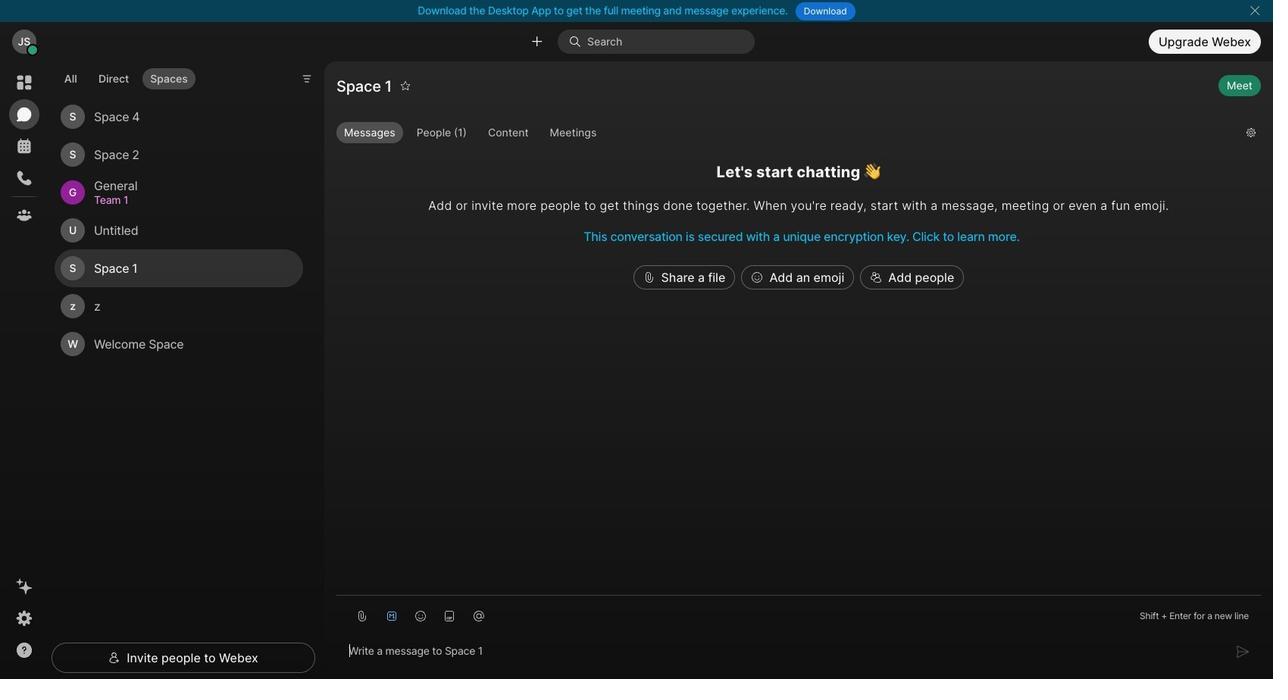 Task type: locate. For each thing, give the bounding box(es) containing it.
message composer toolbar element
[[337, 596, 1262, 631]]

webex tab list
[[9, 67, 39, 231]]

tab list
[[53, 59, 199, 94]]

navigation
[[0, 61, 49, 679]]

cancel_16 image
[[1250, 5, 1262, 17]]

group
[[337, 122, 1235, 146]]

space 2 list item
[[55, 136, 303, 174]]

space 4 list item
[[55, 98, 303, 136]]

general list item
[[55, 174, 303, 212]]

z list item
[[55, 288, 303, 325]]

untitled list item
[[55, 212, 303, 250]]



Task type: vqa. For each thing, say whether or not it's contained in the screenshot.
Space 1 list item
yes



Task type: describe. For each thing, give the bounding box(es) containing it.
team 1 element
[[94, 192, 285, 209]]

space 1 list item
[[55, 250, 303, 288]]

welcome space list item
[[55, 325, 303, 363]]



